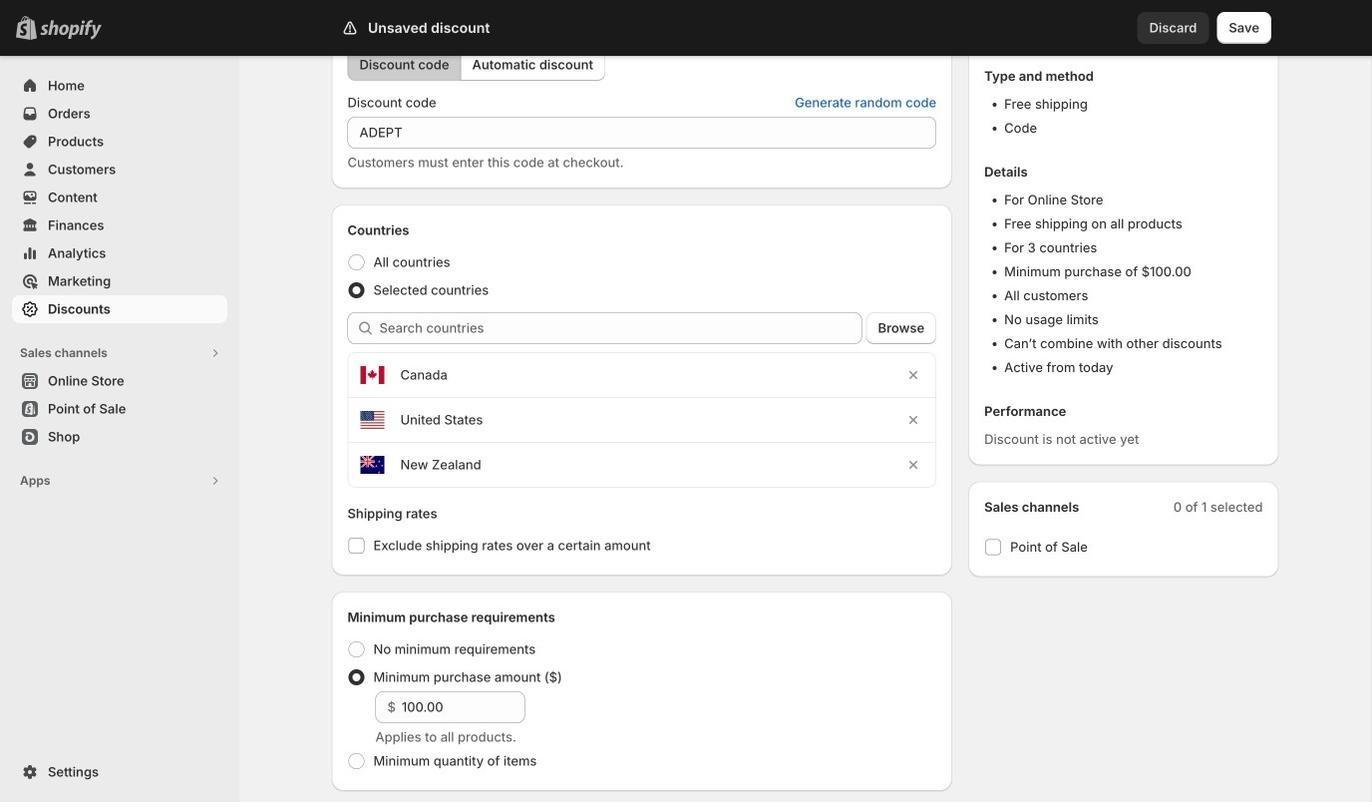 Task type: locate. For each thing, give the bounding box(es) containing it.
shopify image
[[40, 20, 102, 40]]

None text field
[[348, 117, 937, 149]]



Task type: vqa. For each thing, say whether or not it's contained in the screenshot.
TEXT BOX
yes



Task type: describe. For each thing, give the bounding box(es) containing it.
Search countries text field
[[380, 312, 862, 344]]

0.00 text field
[[402, 691, 525, 723]]



